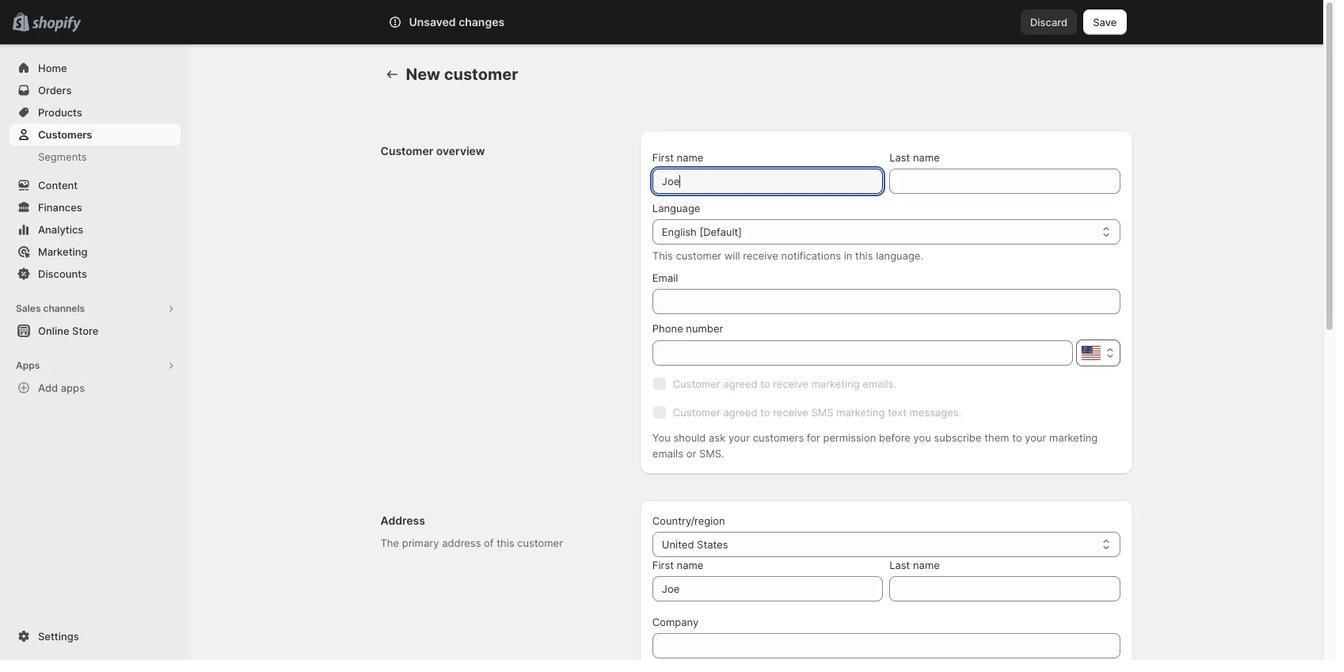 Task type: describe. For each thing, give the bounding box(es) containing it.
Last name text field
[[889, 169, 1120, 194]]

name for first name text box
[[677, 559, 703, 572]]

apps
[[61, 382, 85, 394]]

primary
[[402, 537, 439, 550]]

analytics link
[[10, 219, 181, 241]]

customer overview
[[380, 144, 485, 158]]

store
[[72, 325, 99, 337]]

before
[[879, 432, 911, 444]]

receive for notifications
[[743, 249, 778, 262]]

customer for customer agreed to receive sms marketing text messages.
[[673, 406, 720, 419]]

emails.
[[863, 378, 896, 390]]

add apps
[[38, 382, 85, 394]]

discounts
[[38, 268, 87, 280]]

for
[[807, 432, 820, 444]]

customer for customer agreed to receive marketing emails.
[[673, 378, 720, 390]]

of
[[484, 537, 494, 550]]

the primary address of this customer
[[380, 537, 563, 550]]

this customer will receive notifications in this language.
[[652, 249, 923, 262]]

them
[[984, 432, 1009, 444]]

in
[[844, 249, 852, 262]]

text
[[888, 406, 907, 419]]

0 vertical spatial marketing
[[811, 378, 860, 390]]

0 vertical spatial this
[[855, 249, 873, 262]]

1 vertical spatial this
[[497, 537, 514, 550]]

company
[[652, 616, 699, 629]]

customers
[[753, 432, 804, 444]]

discard
[[1030, 16, 1068, 29]]

search
[[464, 16, 498, 29]]

discard button
[[1021, 10, 1077, 35]]

new
[[406, 65, 440, 84]]

or
[[686, 447, 696, 460]]

you
[[913, 432, 931, 444]]

to inside the you should ask your customers for permission before you subscribe them to your marketing emails or sms.
[[1012, 432, 1022, 444]]

customer agreed to receive sms marketing text messages.
[[673, 406, 962, 419]]

to for sms
[[760, 406, 770, 419]]

settings link
[[10, 626, 181, 648]]

home link
[[10, 57, 181, 79]]

united
[[662, 538, 694, 551]]

marketing link
[[10, 241, 181, 263]]

changes
[[459, 15, 505, 29]]

2 vertical spatial customer
[[517, 537, 563, 550]]

should
[[673, 432, 706, 444]]

unsaved changes
[[409, 15, 505, 29]]

emails
[[652, 447, 683, 460]]

last for language
[[889, 151, 910, 164]]

you
[[652, 432, 671, 444]]

products link
[[10, 101, 181, 124]]

analytics
[[38, 223, 83, 236]]

language
[[652, 202, 700, 215]]

online store button
[[0, 320, 190, 342]]

Email email field
[[652, 289, 1120, 314]]

states
[[697, 538, 728, 551]]

First name text field
[[652, 576, 883, 602]]

new customer
[[406, 65, 518, 84]]

customer for this
[[676, 249, 721, 262]]

notifications
[[781, 249, 841, 262]]

ask
[[709, 432, 726, 444]]

1 your from the left
[[728, 432, 750, 444]]

unsaved
[[409, 15, 456, 29]]

address
[[380, 514, 425, 527]]

country/region
[[652, 515, 725, 527]]

finances link
[[10, 196, 181, 219]]

content
[[38, 179, 78, 192]]

sales channels
[[16, 302, 85, 314]]

the
[[380, 537, 399, 550]]

shopify image
[[32, 16, 81, 32]]

sms
[[811, 406, 834, 419]]

customers
[[38, 128, 92, 141]]



Task type: locate. For each thing, give the bounding box(es) containing it.
to
[[760, 378, 770, 390], [760, 406, 770, 419], [1012, 432, 1022, 444]]

receive for marketing
[[773, 378, 808, 390]]

first name down united
[[652, 559, 703, 572]]

last name for company
[[889, 559, 940, 572]]

receive up customers on the right bottom
[[773, 406, 808, 419]]

marketing up permission
[[836, 406, 885, 419]]

name for first name text field
[[677, 151, 703, 164]]

orders link
[[10, 79, 181, 101]]

to for marketing
[[760, 378, 770, 390]]

Company text field
[[652, 633, 1120, 659]]

first
[[652, 151, 674, 164], [652, 559, 674, 572]]

0 vertical spatial last name
[[889, 151, 940, 164]]

first name up language
[[652, 151, 703, 164]]

1 horizontal spatial your
[[1025, 432, 1046, 444]]

1 vertical spatial last name
[[889, 559, 940, 572]]

customer down search at the left of page
[[444, 65, 518, 84]]

1 last name from the top
[[889, 151, 940, 164]]

0 vertical spatial last
[[889, 151, 910, 164]]

receive for sms
[[773, 406, 808, 419]]

online store
[[38, 325, 99, 337]]

receive right will
[[743, 249, 778, 262]]

first name
[[652, 151, 703, 164], [652, 559, 703, 572]]

agreed for customer agreed to receive sms marketing text messages.
[[723, 406, 757, 419]]

channels
[[43, 302, 85, 314]]

1 vertical spatial agreed
[[723, 406, 757, 419]]

2 first name from the top
[[652, 559, 703, 572]]

finances
[[38, 201, 82, 214]]

email
[[652, 272, 678, 284]]

first for company
[[652, 559, 674, 572]]

this
[[652, 249, 673, 262]]

2 first from the top
[[652, 559, 674, 572]]

last
[[889, 151, 910, 164], [889, 559, 910, 572]]

phone
[[652, 322, 683, 335]]

agreed for customer agreed to receive marketing emails.
[[723, 378, 757, 390]]

permission
[[823, 432, 876, 444]]

last for company
[[889, 559, 910, 572]]

Last name text field
[[889, 576, 1120, 602]]

your
[[728, 432, 750, 444], [1025, 432, 1046, 444]]

first name for language
[[652, 151, 703, 164]]

add
[[38, 382, 58, 394]]

customer down 'english [default]'
[[676, 249, 721, 262]]

1 vertical spatial to
[[760, 406, 770, 419]]

0 vertical spatial customer
[[380, 144, 433, 158]]

First name text field
[[652, 169, 883, 194]]

first name for company
[[652, 559, 703, 572]]

home
[[38, 62, 67, 74]]

sms.
[[699, 447, 724, 460]]

marketing
[[811, 378, 860, 390], [836, 406, 885, 419], [1049, 432, 1098, 444]]

0 vertical spatial to
[[760, 378, 770, 390]]

marketing inside the you should ask your customers for permission before you subscribe them to your marketing emails or sms.
[[1049, 432, 1098, 444]]

united states
[[662, 538, 728, 551]]

phone number
[[652, 322, 723, 335]]

save button
[[1083, 10, 1126, 35]]

customer for new
[[444, 65, 518, 84]]

add apps button
[[10, 377, 181, 399]]

customers link
[[10, 124, 181, 146]]

overview
[[436, 144, 485, 158]]

sales channels button
[[10, 298, 181, 320]]

subscribe
[[934, 432, 982, 444]]

search button
[[438, 10, 897, 35]]

1 agreed from the top
[[723, 378, 757, 390]]

language.
[[876, 249, 923, 262]]

0 vertical spatial first
[[652, 151, 674, 164]]

0 vertical spatial agreed
[[723, 378, 757, 390]]

apps button
[[10, 355, 181, 377]]

1 vertical spatial last
[[889, 559, 910, 572]]

first down united
[[652, 559, 674, 572]]

0 horizontal spatial this
[[497, 537, 514, 550]]

online store link
[[10, 320, 181, 342]]

last name
[[889, 151, 940, 164], [889, 559, 940, 572]]

1 horizontal spatial this
[[855, 249, 873, 262]]

number
[[686, 322, 723, 335]]

sales
[[16, 302, 41, 314]]

2 agreed from the top
[[723, 406, 757, 419]]

discounts link
[[10, 263, 181, 285]]

0 vertical spatial receive
[[743, 249, 778, 262]]

marketing
[[38, 245, 88, 258]]

first for language
[[652, 151, 674, 164]]

you should ask your customers for permission before you subscribe them to your marketing emails or sms.
[[652, 432, 1098, 460]]

name for last name text box
[[913, 559, 940, 572]]

2 last from the top
[[889, 559, 910, 572]]

customer for customer overview
[[380, 144, 433, 158]]

first up language
[[652, 151, 674, 164]]

[default]
[[700, 226, 742, 238]]

this right of
[[497, 537, 514, 550]]

1 first from the top
[[652, 151, 674, 164]]

1 vertical spatial receive
[[773, 378, 808, 390]]

save
[[1093, 16, 1117, 29]]

receive
[[743, 249, 778, 262], [773, 378, 808, 390], [773, 406, 808, 419]]

marketing right them
[[1049, 432, 1098, 444]]

this right "in"
[[855, 249, 873, 262]]

last name for language
[[889, 151, 940, 164]]

segments
[[38, 150, 87, 163]]

1 vertical spatial customer
[[673, 378, 720, 390]]

settings
[[38, 630, 79, 643]]

2 last name from the top
[[889, 559, 940, 572]]

1 vertical spatial first
[[652, 559, 674, 572]]

2 your from the left
[[1025, 432, 1046, 444]]

english
[[662, 226, 697, 238]]

Phone number text field
[[652, 341, 1073, 366]]

2 vertical spatial to
[[1012, 432, 1022, 444]]

will
[[724, 249, 740, 262]]

marketing up sms
[[811, 378, 860, 390]]

customer right of
[[517, 537, 563, 550]]

agreed
[[723, 378, 757, 390], [723, 406, 757, 419]]

messages.
[[910, 406, 962, 419]]

customer
[[380, 144, 433, 158], [673, 378, 720, 390], [673, 406, 720, 419]]

name
[[677, 151, 703, 164], [913, 151, 940, 164], [677, 559, 703, 572], [913, 559, 940, 572]]

this
[[855, 249, 873, 262], [497, 537, 514, 550]]

2 vertical spatial receive
[[773, 406, 808, 419]]

segments link
[[10, 146, 181, 168]]

products
[[38, 106, 82, 119]]

address
[[442, 537, 481, 550]]

name for last name text field
[[913, 151, 940, 164]]

content link
[[10, 174, 181, 196]]

customer agreed to receive marketing emails.
[[673, 378, 896, 390]]

your right them
[[1025, 432, 1046, 444]]

1 vertical spatial customer
[[676, 249, 721, 262]]

your right the "ask"
[[728, 432, 750, 444]]

1 vertical spatial marketing
[[836, 406, 885, 419]]

apps
[[16, 360, 40, 371]]

orders
[[38, 84, 72, 97]]

english [default]
[[662, 226, 742, 238]]

1 first name from the top
[[652, 151, 703, 164]]

0 horizontal spatial your
[[728, 432, 750, 444]]

1 vertical spatial first name
[[652, 559, 703, 572]]

0 vertical spatial customer
[[444, 65, 518, 84]]

customer
[[444, 65, 518, 84], [676, 249, 721, 262], [517, 537, 563, 550]]

1 last from the top
[[889, 151, 910, 164]]

0 vertical spatial first name
[[652, 151, 703, 164]]

online
[[38, 325, 69, 337]]

2 vertical spatial marketing
[[1049, 432, 1098, 444]]

2 vertical spatial customer
[[673, 406, 720, 419]]

united states (+1) image
[[1081, 346, 1100, 360]]

receive up customer agreed to receive sms marketing text messages.
[[773, 378, 808, 390]]



Task type: vqa. For each thing, say whether or not it's contained in the screenshot.
you're
no



